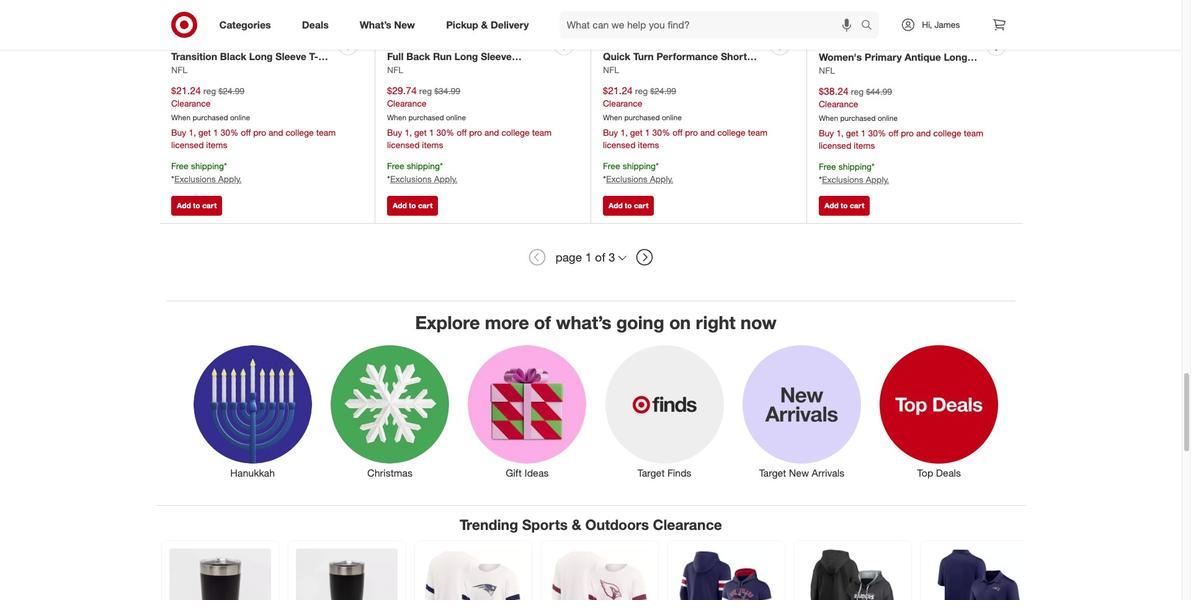 Task type: vqa. For each thing, say whether or not it's contained in the screenshot.
right the
no



Task type: describe. For each thing, give the bounding box(es) containing it.
off for long
[[241, 127, 251, 138]]

free for nfl arizona cardinals men's gray full back run long sleeve lightweight hooded sweatshirt
[[387, 161, 405, 171]]

apply. for nfl tennessee titans men's transition black long sleeve t- shirt
[[218, 174, 242, 184]]

get for nfl tennessee titans men's transition black long sleeve t- shirt
[[199, 127, 211, 138]]

sleeve inside nfl arizona cardinals men's gray full back run long sleeve lightweight hooded sweatshirt
[[481, 50, 512, 63]]

nfl new england patriots women's primary antique long sleeve crew fleece sweartshirt link
[[819, 36, 982, 77]]

nfl arizona cardinals men's gray full back run long sleeve lightweight hooded sweatshirt link
[[387, 35, 549, 77]]

$34.99
[[435, 85, 461, 96]]

arizona
[[409, 36, 445, 48]]

and for performance
[[701, 127, 715, 138]]

add for nfl tennessee titans men's transition black long sleeve t- shirt
[[177, 201, 191, 210]]

reg for quick
[[636, 85, 648, 96]]

reg for black
[[204, 85, 216, 96]]

exclusions apply. button for nfl arizona cardinals men's gray full back run long sleeve lightweight hooded sweatshirt
[[390, 173, 458, 186]]

nfl down women's
[[819, 65, 836, 75]]

3
[[609, 250, 616, 264]]

hi,
[[923, 19, 933, 30]]

long inside nfl tennessee titans men's transition black long sleeve t- shirt
[[249, 50, 273, 63]]

get for nfl new england patriots women's primary antique long sleeve crew fleece sweartshirt
[[847, 128, 859, 139]]

turn
[[634, 50, 654, 63]]

patriots for performance
[[690, 36, 727, 48]]

and for long
[[917, 128, 932, 139]]

gift ideas
[[506, 467, 549, 480]]

purchased for nfl arizona cardinals men's gray full back run long sleeve lightweight hooded sweatshirt
[[409, 113, 444, 123]]

nfl new england patriots men's quick turn performance short sleeve t-shirt
[[603, 36, 759, 77]]

$44.99
[[867, 86, 893, 97]]

top deals
[[918, 467, 962, 480]]

$21.24 reg $24.99 clearance when purchased online buy 1, get 1 30% off pro and college team licensed items for long
[[171, 84, 336, 150]]

now
[[741, 311, 777, 334]]

primary
[[865, 51, 903, 63]]

performance
[[657, 50, 719, 63]]

when for nfl tennessee titans men's transition black long sleeve t- shirt
[[171, 113, 191, 123]]

shipping for nfl arizona cardinals men's gray full back run long sleeve lightweight hooded sweatshirt
[[407, 161, 440, 171]]

christmas
[[368, 467, 413, 480]]

nfl arizona cardinals men's gray full back run long sleeve lightweight hooded sweatshirt
[[387, 36, 549, 77]]

nfl link for nfl new england patriots men's quick turn performance short sleeve t-shirt
[[603, 64, 620, 76]]

1 for nfl tennessee titans men's transition black long sleeve t- shirt
[[213, 127, 218, 138]]

explore more of what's going on right now
[[415, 311, 777, 334]]

off for antique
[[889, 128, 899, 139]]

new for nfl new england patriots men's quick turn performance short sleeve t-shirt
[[625, 36, 646, 48]]

target finds link
[[596, 343, 734, 481]]

1, for nfl new england patriots women's primary antique long sleeve crew fleece sweartshirt
[[837, 128, 844, 139]]

exclusions for nfl new england patriots women's primary antique long sleeve crew fleece sweartshirt
[[822, 174, 864, 185]]

items for nfl arizona cardinals men's gray full back run long sleeve lightweight hooded sweatshirt
[[422, 140, 444, 150]]

nfl inside nfl arizona cardinals men's gray full back run long sleeve lightweight hooded sweatshirt
[[387, 36, 407, 48]]

search
[[856, 20, 886, 32]]

gift ideas link
[[459, 343, 596, 481]]

more
[[485, 311, 529, 334]]

going
[[617, 311, 665, 334]]

long inside nfl arizona cardinals men's gray full back run long sleeve lightweight hooded sweatshirt
[[455, 50, 478, 63]]

finds
[[668, 467, 692, 480]]

$24.99 for long
[[219, 85, 245, 96]]

online for long
[[230, 113, 250, 123]]

t- inside nfl new england patriots men's quick turn performance short sleeve t-shirt
[[637, 64, 646, 77]]

nfl new england patriots men's quick turn performance short sleeve t-shirt link
[[603, 35, 765, 77]]

hanukkah
[[230, 467, 275, 480]]

cart for nfl tennessee titans men's transition black long sleeve t- shirt
[[202, 201, 217, 210]]

team for nfl new england patriots women's primary antique long sleeve crew fleece sweartshirt
[[964, 128, 984, 139]]

$24.99 for turn
[[651, 85, 677, 96]]

when for nfl new england patriots women's primary antique long sleeve crew fleece sweartshirt
[[819, 114, 839, 123]]

t- inside nfl tennessee titans men's transition black long sleeve t- shirt
[[309, 50, 318, 63]]

purchased for nfl new england patriots men's quick turn performance short sleeve t-shirt
[[625, 113, 660, 123]]

and for run
[[485, 127, 499, 138]]

hi, james
[[923, 19, 961, 30]]

$29.74 reg $34.99 clearance when purchased online buy 1, get 1 30% off pro and college team licensed items
[[387, 84, 552, 150]]

page 1 of 3
[[556, 250, 616, 264]]

women's
[[819, 51, 862, 63]]

pro for long
[[901, 128, 914, 139]]

deals inside deals link
[[302, 18, 329, 31]]

short
[[721, 50, 747, 63]]

outdoors
[[586, 516, 649, 534]]

30% for back
[[437, 127, 455, 138]]

nfl down full
[[387, 64, 403, 75]]

free shipping * * exclusions apply. for nfl new england patriots men's quick turn performance short sleeve t-shirt
[[603, 161, 674, 184]]

1 vertical spatial &
[[572, 516, 582, 534]]

pickup & delivery link
[[436, 11, 545, 38]]

what's
[[556, 311, 612, 334]]

target new arrivals link
[[734, 343, 871, 481]]

online for turn
[[662, 113, 682, 123]]

buy for nfl tennessee titans men's transition black long sleeve t- shirt
[[171, 127, 186, 138]]

trending sports & outdoors clearance
[[460, 516, 723, 534]]

shirt inside nfl tennessee titans men's transition black long sleeve t- shirt
[[171, 64, 194, 77]]

$38.24
[[819, 85, 849, 97]]

add to cart for nfl new england patriots women's primary antique long sleeve crew fleece sweartshirt
[[825, 201, 865, 210]]

categories link
[[209, 11, 287, 38]]

free for nfl tennessee titans men's transition black long sleeve t- shirt
[[171, 161, 189, 171]]

add to cart button for nfl tennessee titans men's transition black long sleeve t- shirt
[[171, 196, 222, 216]]

team for nfl new england patriots men's quick turn performance short sleeve t-shirt
[[748, 127, 768, 138]]

apply. for nfl arizona cardinals men's gray full back run long sleeve lightweight hooded sweatshirt
[[434, 174, 458, 184]]

college for nfl tennessee titans men's transition black long sleeve t- shirt
[[286, 127, 314, 138]]

target for target new arrivals
[[760, 467, 787, 480]]

1, for nfl tennessee titans men's transition black long sleeve t- shirt
[[189, 127, 196, 138]]

shipping for nfl new england patriots women's primary antique long sleeve crew fleece sweartshirt
[[839, 162, 872, 172]]

pro for run
[[469, 127, 482, 138]]

target finds
[[638, 467, 692, 480]]

hooded
[[446, 64, 483, 77]]

apply. for nfl new england patriots women's primary antique long sleeve crew fleece sweartshirt
[[866, 174, 890, 185]]

off for turn
[[673, 127, 683, 138]]

off for back
[[457, 127, 467, 138]]

exclusions apply. button for nfl tennessee titans men's transition black long sleeve t- shirt
[[174, 173, 242, 186]]

clearance for nfl tennessee titans men's transition black long sleeve t- shirt
[[171, 98, 211, 109]]

pickup
[[446, 18, 479, 31]]

$38.24 reg $44.99 clearance when purchased online buy 1, get 1 30% off pro and college team licensed items
[[819, 85, 984, 151]]

licensed for nfl arizona cardinals men's gray full back run long sleeve lightweight hooded sweatshirt
[[387, 140, 420, 150]]

top deals link
[[871, 343, 1008, 481]]

buy for nfl arizona cardinals men's gray full back run long sleeve lightweight hooded sweatshirt
[[387, 127, 402, 138]]

nfl tennessee titans men's transition black long sleeve t- shirt
[[171, 36, 318, 77]]

gray
[[527, 36, 549, 48]]

$29.74
[[387, 84, 417, 97]]

crew
[[853, 65, 878, 77]]

sleeve inside nfl tennessee titans men's transition black long sleeve t- shirt
[[276, 50, 307, 63]]

nfl inside nfl tennessee titans men's transition black long sleeve t- shirt
[[171, 36, 190, 48]]

clearance for nfl arizona cardinals men's gray full back run long sleeve lightweight hooded sweatshirt
[[387, 98, 427, 109]]

what's new
[[360, 18, 415, 31]]

back
[[407, 50, 431, 63]]

items for nfl new england patriots men's quick turn performance short sleeve t-shirt
[[638, 140, 660, 150]]

top
[[918, 467, 934, 480]]

transition
[[171, 50, 217, 63]]

licensed for nfl new england patriots women's primary antique long sleeve crew fleece sweartshirt
[[819, 140, 852, 151]]

on
[[670, 311, 691, 334]]

& inside pickup & delivery link
[[481, 18, 488, 31]]

add to cart button for nfl new england patriots women's primary antique long sleeve crew fleece sweartshirt
[[819, 196, 871, 216]]

page
[[556, 250, 582, 264]]

exclusions for nfl arizona cardinals men's gray full back run long sleeve lightweight hooded sweatshirt
[[390, 174, 432, 184]]

target new arrivals
[[760, 467, 845, 480]]

1 for nfl new england patriots women's primary antique long sleeve crew fleece sweartshirt
[[862, 128, 866, 139]]

men's inside nfl new england patriots men's quick turn performance short sleeve t-shirt
[[730, 36, 759, 48]]

england for turn
[[649, 36, 688, 48]]

add to cart for nfl tennessee titans men's transition black long sleeve t- shirt
[[177, 201, 217, 210]]

deals inside top deals link
[[937, 467, 962, 480]]

new for target new arrivals
[[790, 467, 810, 480]]



Task type: locate. For each thing, give the bounding box(es) containing it.
2 horizontal spatial long
[[944, 51, 968, 63]]

$21.24 reg $24.99 clearance when purchased online buy 1, get 1 30% off pro and college team licensed items
[[171, 84, 336, 150], [603, 84, 768, 150]]

items inside $38.24 reg $44.99 clearance when purchased online buy 1, get 1 30% off pro and college team licensed items
[[854, 140, 876, 151]]

patriots
[[690, 36, 727, 48], [906, 37, 943, 49]]

new inside nfl new england patriots men's quick turn performance short sleeve t-shirt
[[625, 36, 646, 48]]

reg inside $29.74 reg $34.99 clearance when purchased online buy 1, get 1 30% off pro and college team licensed items
[[420, 85, 432, 96]]

buy
[[171, 127, 186, 138], [387, 127, 402, 138], [603, 127, 619, 138], [819, 128, 835, 139]]

1 horizontal spatial long
[[455, 50, 478, 63]]

licensed inside $38.24 reg $44.99 clearance when purchased online buy 1, get 1 30% off pro and college team licensed items
[[819, 140, 852, 151]]

run
[[433, 50, 452, 63]]

add to cart for nfl new england patriots men's quick turn performance short sleeve t-shirt
[[609, 201, 649, 210]]

online inside $38.24 reg $44.99 clearance when purchased online buy 1, get 1 30% off pro and college team licensed items
[[878, 114, 898, 123]]

of left 3
[[596, 250, 606, 264]]

cart for nfl arizona cardinals men's gray full back run long sleeve lightweight hooded sweatshirt
[[418, 201, 433, 210]]

nfl link down transition
[[171, 64, 187, 76]]

0 horizontal spatial shirt
[[171, 64, 194, 77]]

sleeve down women's
[[819, 65, 850, 77]]

pro for performance
[[685, 127, 698, 138]]

of for more
[[534, 311, 551, 334]]

30oz stainless steel lidded tumbler  - embark™ image
[[296, 549, 398, 601], [296, 549, 398, 601]]

1 horizontal spatial patriots
[[906, 37, 943, 49]]

patriots up performance in the right top of the page
[[690, 36, 727, 48]]

1 horizontal spatial england
[[865, 37, 904, 49]]

cardinals
[[448, 36, 493, 48]]

off inside $29.74 reg $34.99 clearance when purchased online buy 1, get 1 30% off pro and college team licensed items
[[457, 127, 467, 138]]

4 add to cart button from the left
[[819, 196, 871, 216]]

2 $21.24 from the left
[[603, 84, 633, 97]]

exclusions for nfl new england patriots men's quick turn performance short sleeve t-shirt
[[606, 174, 648, 184]]

1 to from the left
[[193, 201, 200, 210]]

new inside nfl new england patriots women's primary antique long sleeve crew fleece sweartshirt
[[841, 37, 862, 49]]

patriots up antique
[[906, 37, 943, 49]]

to
[[193, 201, 200, 210], [409, 201, 416, 210], [625, 201, 632, 210], [841, 201, 848, 210]]

0 horizontal spatial patriots
[[690, 36, 727, 48]]

hanukkah link
[[184, 343, 321, 481]]

1 horizontal spatial t-
[[637, 64, 646, 77]]

$21.24
[[171, 84, 201, 97], [603, 84, 633, 97]]

0 horizontal spatial $21.24
[[171, 84, 201, 97]]

nfl link down full
[[387, 64, 403, 76]]

reg left "$34.99"
[[420, 85, 432, 96]]

4 cart from the left
[[850, 201, 865, 210]]

0 horizontal spatial $21.24 reg $24.99 clearance when purchased online buy 1, get 1 30% off pro and college team licensed items
[[171, 84, 336, 150]]

deals link
[[292, 11, 344, 38]]

sleeve inside nfl new england patriots men's quick turn performance short sleeve t-shirt
[[603, 64, 634, 77]]

long inside nfl new england patriots women's primary antique long sleeve crew fleece sweartshirt
[[944, 51, 968, 63]]

and for sleeve
[[269, 127, 283, 138]]

nfl up quick
[[603, 36, 623, 48]]

of
[[596, 250, 606, 264], [534, 311, 551, 334]]

1 add from the left
[[177, 201, 191, 210]]

clearance down finds
[[653, 516, 723, 534]]

free shipping * * exclusions apply.
[[171, 161, 242, 184], [387, 161, 458, 184], [603, 161, 674, 184], [819, 162, 890, 185]]

1 horizontal spatial of
[[596, 250, 606, 264]]

nfl new england patriots men's old reliable fashion hooded sweatshirt image
[[676, 549, 778, 601], [676, 549, 778, 601]]

3 cart from the left
[[634, 201, 649, 210]]

quick
[[603, 50, 631, 63]]

nfl up transition
[[171, 36, 190, 48]]

1 add to cart from the left
[[177, 201, 217, 210]]

to for nfl arizona cardinals men's gray full back run long sleeve lightweight hooded sweatshirt
[[409, 201, 416, 210]]

licensed inside $29.74 reg $34.99 clearance when purchased online buy 1, get 1 30% off pro and college team licensed items
[[387, 140, 420, 150]]

30% for turn
[[653, 127, 671, 138]]

0 horizontal spatial $24.99
[[219, 85, 245, 96]]

buy inside $38.24 reg $44.99 clearance when purchased online buy 1, get 1 30% off pro and college team licensed items
[[819, 128, 835, 139]]

free
[[171, 161, 189, 171], [387, 161, 405, 171], [603, 161, 621, 171], [819, 162, 837, 172]]

1 horizontal spatial target
[[760, 467, 787, 480]]

to for nfl new england patriots women's primary antique long sleeve crew fleece sweartshirt
[[841, 201, 848, 210]]

new left arrivals
[[790, 467, 810, 480]]

sleeve down deals link
[[276, 50, 307, 63]]

college for nfl new england patriots men's quick turn performance short sleeve t-shirt
[[718, 127, 746, 138]]

3 add to cart from the left
[[609, 201, 649, 210]]

and inside $29.74 reg $34.99 clearance when purchased online buy 1, get 1 30% off pro and college team licensed items
[[485, 127, 499, 138]]

shipping
[[191, 161, 224, 171], [407, 161, 440, 171], [623, 161, 656, 171], [839, 162, 872, 172]]

reg down crew
[[852, 86, 864, 97]]

tennessee
[[193, 36, 243, 48]]

antique
[[905, 51, 942, 63]]

nfl up women's
[[819, 37, 839, 49]]

nfl down transition
[[171, 64, 187, 75]]

james
[[935, 19, 961, 30]]

target left arrivals
[[760, 467, 787, 480]]

shipping for nfl tennessee titans men's transition black long sleeve t- shirt
[[191, 161, 224, 171]]

3 add to cart button from the left
[[603, 196, 655, 216]]

sleeve up sweatshirt
[[481, 50, 512, 63]]

0 vertical spatial deals
[[302, 18, 329, 31]]

men's right titans
[[278, 36, 306, 48]]

2 cart from the left
[[418, 201, 433, 210]]

men's inside nfl tennessee titans men's transition black long sleeve t- shirt
[[278, 36, 306, 48]]

men's down delivery
[[496, 36, 524, 48]]

new up turn
[[625, 36, 646, 48]]

men's for cardinals
[[496, 36, 524, 48]]

1 shirt from the left
[[171, 64, 194, 77]]

nfl tennessee titans men's transition black long sleeve t- shirt link
[[171, 35, 333, 77]]

nfl new england patriots men's shoestring catch polo t-shirt image
[[929, 549, 1031, 601], [929, 549, 1031, 601]]

trending
[[460, 516, 518, 534]]

ideas
[[525, 467, 549, 480]]

nfl arizona cardinals women's primary antique long sleeve crew fleece sweartshirt image
[[549, 549, 651, 601], [549, 549, 651, 601]]

clearance for nfl new england patriots women's primary antique long sleeve crew fleece sweartshirt
[[819, 99, 859, 110]]

0 vertical spatial &
[[481, 18, 488, 31]]

0 horizontal spatial t-
[[309, 50, 318, 63]]

apply. for nfl new england patriots men's quick turn performance short sleeve t-shirt
[[650, 174, 674, 184]]

nfl new england patriots men's quick turn performance short sleeve t-shirt image
[[603, 0, 795, 28], [603, 0, 795, 28]]

target
[[638, 467, 665, 480], [760, 467, 787, 480]]

licensed
[[171, 140, 204, 150], [387, 140, 420, 150], [603, 140, 636, 150], [819, 140, 852, 151]]

pro for sleeve
[[253, 127, 266, 138]]

clearance
[[171, 98, 211, 109], [387, 98, 427, 109], [603, 98, 643, 109], [819, 99, 859, 110], [653, 516, 723, 534]]

gift
[[506, 467, 522, 480]]

free for nfl new england patriots women's primary antique long sleeve crew fleece sweartshirt
[[819, 162, 837, 172]]

new up the arizona
[[394, 18, 415, 31]]

exclusions apply. button
[[174, 173, 242, 186], [390, 173, 458, 186], [606, 173, 674, 186], [822, 174, 890, 186]]

reg
[[204, 85, 216, 96], [420, 85, 432, 96], [636, 85, 648, 96], [852, 86, 864, 97]]

1, inside $29.74 reg $34.99 clearance when purchased online buy 1, get 1 30% off pro and college team licensed items
[[405, 127, 412, 138]]

new inside what's new link
[[394, 18, 415, 31]]

0 vertical spatial t-
[[309, 50, 318, 63]]

exclusions
[[174, 174, 216, 184], [390, 174, 432, 184], [606, 174, 648, 184], [822, 174, 864, 185]]

clearance inside $38.24 reg $44.99 clearance when purchased online buy 1, get 1 30% off pro and college team licensed items
[[819, 99, 859, 110]]

t- down turn
[[637, 64, 646, 77]]

$21.24 down quick
[[603, 84, 633, 97]]

purchased for nfl tennessee titans men's transition black long sleeve t- shirt
[[193, 113, 228, 123]]

pro
[[253, 127, 266, 138], [469, 127, 482, 138], [685, 127, 698, 138], [901, 128, 914, 139]]

1, for nfl new england patriots men's quick turn performance short sleeve t-shirt
[[621, 127, 628, 138]]

shirt
[[171, 64, 194, 77], [646, 64, 669, 77]]

nfl down quick
[[603, 64, 620, 75]]

buy for nfl new england patriots women's primary antique long sleeve crew fleece sweartshirt
[[819, 128, 835, 139]]

college inside $38.24 reg $44.99 clearance when purchased online buy 1, get 1 30% off pro and college team licensed items
[[934, 128, 962, 139]]

nfl link
[[171, 64, 187, 76], [387, 64, 403, 76], [603, 64, 620, 76], [819, 64, 836, 77]]

0 horizontal spatial of
[[534, 311, 551, 334]]

2 $24.99 from the left
[[651, 85, 677, 96]]

$21.24 reg $24.99 clearance when purchased online buy 1, get 1 30% off pro and college team licensed items for turn
[[603, 84, 768, 150]]

patriots inside nfl new england patriots men's quick turn performance short sleeve t-shirt
[[690, 36, 727, 48]]

1 for nfl arizona cardinals men's gray full back run long sleeve lightweight hooded sweatshirt
[[429, 127, 434, 138]]

exclusions apply. button for nfl new england patriots women's primary antique long sleeve crew fleece sweartshirt
[[822, 174, 890, 186]]

delivery
[[491, 18, 529, 31]]

patriots for long
[[906, 37, 943, 49]]

men's up short
[[730, 36, 759, 48]]

licensed for nfl new england patriots men's quick turn performance short sleeve t-shirt
[[603, 140, 636, 150]]

lightweight
[[387, 64, 443, 77]]

1 inside $38.24 reg $44.99 clearance when purchased online buy 1, get 1 30% off pro and college team licensed items
[[862, 128, 866, 139]]

new up women's
[[841, 37, 862, 49]]

page 1 of 3 button
[[550, 244, 632, 271]]

4 add from the left
[[825, 201, 839, 210]]

clearance for nfl new england patriots men's quick turn performance short sleeve t-shirt
[[603, 98, 643, 109]]

1 cart from the left
[[202, 201, 217, 210]]

add for nfl new england patriots men's quick turn performance short sleeve t-shirt
[[609, 201, 623, 210]]

1 for nfl new england patriots men's quick turn performance short sleeve t-shirt
[[646, 127, 650, 138]]

1 horizontal spatial deals
[[937, 467, 962, 480]]

nfl link for nfl new england patriots women's primary antique long sleeve crew fleece sweartshirt
[[819, 64, 836, 77]]

long down titans
[[249, 50, 273, 63]]

england up primary in the top right of the page
[[865, 37, 904, 49]]

1, inside $38.24 reg $44.99 clearance when purchased online buy 1, get 1 30% off pro and college team licensed items
[[837, 128, 844, 139]]

nfl new england patriots women's primary antique long sleeve crew fleece sweartshirt image
[[819, 0, 1011, 29], [819, 0, 1011, 29], [422, 549, 524, 601], [422, 549, 524, 601]]

clearance down $38.24
[[819, 99, 859, 110]]

items
[[206, 140, 228, 150], [422, 140, 444, 150], [638, 140, 660, 150], [854, 140, 876, 151]]

when
[[171, 113, 191, 123], [387, 113, 407, 123], [603, 113, 623, 123], [819, 114, 839, 123]]

nfl new england patriots women's primary antique long sleeve crew fleece sweartshirt
[[819, 37, 970, 77]]

1 $24.99 from the left
[[219, 85, 245, 96]]

clearance down quick
[[603, 98, 643, 109]]

purchased for nfl new england patriots women's primary antique long sleeve crew fleece sweartshirt
[[841, 114, 876, 123]]

2 men's from the left
[[496, 36, 524, 48]]

men's
[[278, 36, 306, 48], [496, 36, 524, 48], [730, 36, 759, 48]]

2 $21.24 reg $24.99 clearance when purchased online buy 1, get 1 30% off pro and college team licensed items from the left
[[603, 84, 768, 150]]

2 add to cart button from the left
[[387, 196, 438, 216]]

1 men's from the left
[[278, 36, 306, 48]]

online for back
[[446, 113, 466, 123]]

4 add to cart from the left
[[825, 201, 865, 210]]

nfl link down women's
[[819, 64, 836, 77]]

0 horizontal spatial england
[[649, 36, 688, 48]]

1 $21.24 reg $24.99 clearance when purchased online buy 1, get 1 30% off pro and college team licensed items from the left
[[171, 84, 336, 150]]

england for antique
[[865, 37, 904, 49]]

nfl
[[171, 36, 190, 48], [387, 36, 407, 48], [603, 36, 623, 48], [819, 37, 839, 49], [171, 64, 187, 75], [387, 64, 403, 75], [603, 64, 620, 75], [819, 65, 836, 75]]

long up hooded
[[455, 50, 478, 63]]

1 horizontal spatial shirt
[[646, 64, 669, 77]]

&
[[481, 18, 488, 31], [572, 516, 582, 534]]

$24.99 down "black"
[[219, 85, 245, 96]]

long up the "sweartshirt"
[[944, 51, 968, 63]]

$24.99 down nfl new england patriots men's quick turn performance short sleeve t-shirt
[[651, 85, 677, 96]]

to for nfl new england patriots men's quick turn performance short sleeve t-shirt
[[625, 201, 632, 210]]

deals right top
[[937, 467, 962, 480]]

2 add from the left
[[393, 201, 407, 210]]

1 horizontal spatial men's
[[496, 36, 524, 48]]

england inside nfl new england patriots men's quick turn performance short sleeve t-shirt
[[649, 36, 688, 48]]

shirt down transition
[[171, 64, 194, 77]]

reg inside $38.24 reg $44.99 clearance when purchased online buy 1, get 1 30% off pro and college team licensed items
[[852, 86, 864, 97]]

& right pickup
[[481, 18, 488, 31]]

buy inside $29.74 reg $34.99 clearance when purchased online buy 1, get 1 30% off pro and college team licensed items
[[387, 127, 402, 138]]

sweatshirt
[[486, 64, 537, 77]]

of right more
[[534, 311, 551, 334]]

purchased inside $38.24 reg $44.99 clearance when purchased online buy 1, get 1 30% off pro and college team licensed items
[[841, 114, 876, 123]]

nfl tennessee titans men's transition black long sleeve t-shirt image
[[171, 0, 363, 28], [171, 0, 363, 28]]

1 horizontal spatial &
[[572, 516, 582, 534]]

1, for nfl arizona cardinals men's gray full back run long sleeve lightweight hooded sweatshirt
[[405, 127, 412, 138]]

add to cart button
[[171, 196, 222, 216], [387, 196, 438, 216], [603, 196, 655, 216], [819, 196, 871, 216]]

sweartshirt
[[915, 65, 970, 77]]

nfl link down quick
[[603, 64, 620, 76]]

what's
[[360, 18, 392, 31]]

cart for nfl new england patriots women's primary antique long sleeve crew fleece sweartshirt
[[850, 201, 865, 210]]

reg for primary
[[852, 86, 864, 97]]

when for nfl new england patriots men's quick turn performance short sleeve t-shirt
[[603, 113, 623, 123]]

$21.24 reg $24.99 clearance when purchased online buy 1, get 1 30% off pro and college team licensed items down nfl tennessee titans men's transition black long sleeve t- shirt link
[[171, 84, 336, 150]]

men's inside nfl arizona cardinals men's gray full back run long sleeve lightweight hooded sweatshirt
[[496, 36, 524, 48]]

1 horizontal spatial $24.99
[[651, 85, 677, 96]]

arrivals
[[812, 467, 845, 480]]

black
[[220, 50, 247, 63]]

free shipping * * exclusions apply. for nfl tennessee titans men's transition black long sleeve t- shirt
[[171, 161, 242, 184]]

new for nfl new england patriots women's primary antique long sleeve crew fleece sweartshirt
[[841, 37, 862, 49]]

0 horizontal spatial target
[[638, 467, 665, 480]]

get inside $29.74 reg $34.99 clearance when purchased online buy 1, get 1 30% off pro and college team licensed items
[[415, 127, 427, 138]]

get inside $38.24 reg $44.99 clearance when purchased online buy 1, get 1 30% off pro and college team licensed items
[[847, 128, 859, 139]]

college inside $29.74 reg $34.99 clearance when purchased online buy 1, get 1 30% off pro and college team licensed items
[[502, 127, 530, 138]]

get for nfl new england patriots men's quick turn performance short sleeve t-shirt
[[631, 127, 643, 138]]

off inside $38.24 reg $44.99 clearance when purchased online buy 1, get 1 30% off pro and college team licensed items
[[889, 128, 899, 139]]

nfl arizona cardinals men's gray full back run long sleeve lightweight hooded sweatshirt image
[[387, 0, 579, 28], [387, 0, 579, 28]]

and
[[269, 127, 283, 138], [485, 127, 499, 138], [701, 127, 715, 138], [917, 128, 932, 139]]

30% inside $29.74 reg $34.99 clearance when purchased online buy 1, get 1 30% off pro and college team licensed items
[[437, 127, 455, 138]]

add to cart button for nfl new england patriots men's quick turn performance short sleeve t-shirt
[[603, 196, 655, 216]]

licensed for nfl tennessee titans men's transition black long sleeve t- shirt
[[171, 140, 204, 150]]

clearance down $29.74
[[387, 98, 427, 109]]

when for nfl arizona cardinals men's gray full back run long sleeve lightweight hooded sweatshirt
[[387, 113, 407, 123]]

items inside $29.74 reg $34.99 clearance when purchased online buy 1, get 1 30% off pro and college team licensed items
[[422, 140, 444, 150]]

of for 1
[[596, 250, 606, 264]]

college
[[286, 127, 314, 138], [502, 127, 530, 138], [718, 127, 746, 138], [934, 128, 962, 139]]

christmas link
[[321, 343, 459, 481]]

1 target from the left
[[638, 467, 665, 480]]

nfl las vegas raiders women's halftime adjustment long sleeve fleece hooded sweatshirt image
[[802, 549, 904, 601], [802, 549, 904, 601]]

0 horizontal spatial deals
[[302, 18, 329, 31]]

$21.24 for shirt
[[171, 84, 201, 97]]

free for nfl new england patriots men's quick turn performance short sleeve t-shirt
[[603, 161, 621, 171]]

team
[[316, 127, 336, 138], [532, 127, 552, 138], [748, 127, 768, 138], [964, 128, 984, 139]]

1 horizontal spatial $21.24
[[603, 84, 633, 97]]

add for nfl arizona cardinals men's gray full back run long sleeve lightweight hooded sweatshirt
[[393, 201, 407, 210]]

nfl up full
[[387, 36, 407, 48]]

sleeve down quick
[[603, 64, 634, 77]]

shirt inside nfl new england patriots men's quick turn performance short sleeve t-shirt
[[646, 64, 669, 77]]

right
[[696, 311, 736, 334]]

pro inside $38.24 reg $44.99 clearance when purchased online buy 1, get 1 30% off pro and college team licensed items
[[901, 128, 914, 139]]

deals left what's
[[302, 18, 329, 31]]

england up performance in the right top of the page
[[649, 36, 688, 48]]

add to cart button for nfl arizona cardinals men's gray full back run long sleeve lightweight hooded sweatshirt
[[387, 196, 438, 216]]

target inside 'link'
[[638, 467, 665, 480]]

to for nfl tennessee titans men's transition black long sleeve t- shirt
[[193, 201, 200, 210]]

and inside $38.24 reg $44.99 clearance when purchased online buy 1, get 1 30% off pro and college team licensed items
[[917, 128, 932, 139]]

2 horizontal spatial men's
[[730, 36, 759, 48]]

2 add to cart from the left
[[393, 201, 433, 210]]

sleeve inside nfl new england patriots women's primary antique long sleeve crew fleece sweartshirt
[[819, 65, 850, 77]]

2 to from the left
[[409, 201, 416, 210]]

when inside $29.74 reg $34.99 clearance when purchased online buy 1, get 1 30% off pro and college team licensed items
[[387, 113, 407, 123]]

clearance inside $29.74 reg $34.99 clearance when purchased online buy 1, get 1 30% off pro and college team licensed items
[[387, 98, 427, 109]]

0 horizontal spatial &
[[481, 18, 488, 31]]

sleeve
[[276, 50, 307, 63], [481, 50, 512, 63], [603, 64, 634, 77], [819, 65, 850, 77]]

new inside target new arrivals link
[[790, 467, 810, 480]]

1 $21.24 from the left
[[171, 84, 201, 97]]

3 men's from the left
[[730, 36, 759, 48]]

items for nfl tennessee titans men's transition black long sleeve t- shirt
[[206, 140, 228, 150]]

exclusions apply. button for nfl new england patriots men's quick turn performance short sleeve t-shirt
[[606, 173, 674, 186]]

30% for antique
[[869, 128, 887, 139]]

online inside $29.74 reg $34.99 clearance when purchased online buy 1, get 1 30% off pro and college team licensed items
[[446, 113, 466, 123]]

full
[[387, 50, 404, 63]]

$21.24 down transition
[[171, 84, 201, 97]]

target for target finds
[[638, 467, 665, 480]]

shirt down turn
[[646, 64, 669, 77]]

t-
[[309, 50, 318, 63], [637, 64, 646, 77]]

2 target from the left
[[760, 467, 787, 480]]

team inside $29.74 reg $34.99 clearance when purchased online buy 1, get 1 30% off pro and college team licensed items
[[532, 127, 552, 138]]

1
[[213, 127, 218, 138], [429, 127, 434, 138], [646, 127, 650, 138], [862, 128, 866, 139], [586, 250, 592, 264]]

0 horizontal spatial long
[[249, 50, 273, 63]]

off
[[241, 127, 251, 138], [457, 127, 467, 138], [673, 127, 683, 138], [889, 128, 899, 139]]

new for what's new
[[394, 18, 415, 31]]

patriots inside nfl new england patriots women's primary antique long sleeve crew fleece sweartshirt
[[906, 37, 943, 49]]

target left finds
[[638, 467, 665, 480]]

cart for nfl new england patriots men's quick turn performance short sleeve t-shirt
[[634, 201, 649, 210]]

pickup & delivery
[[446, 18, 529, 31]]

buy for nfl new england patriots men's quick turn performance short sleeve t-shirt
[[603, 127, 619, 138]]

0 horizontal spatial men's
[[278, 36, 306, 48]]

get for nfl arizona cardinals men's gray full back run long sleeve lightweight hooded sweatshirt
[[415, 127, 427, 138]]

when inside $38.24 reg $44.99 clearance when purchased online buy 1, get 1 30% off pro and college team licensed items
[[819, 114, 839, 123]]

of inside dropdown button
[[596, 250, 606, 264]]

4 to from the left
[[841, 201, 848, 210]]

1 add to cart button from the left
[[171, 196, 222, 216]]

1 vertical spatial t-
[[637, 64, 646, 77]]

team inside $38.24 reg $44.99 clearance when purchased online buy 1, get 1 30% off pro and college team licensed items
[[964, 128, 984, 139]]

get
[[199, 127, 211, 138], [415, 127, 427, 138], [631, 127, 643, 138], [847, 128, 859, 139]]

exclusions for nfl tennessee titans men's transition black long sleeve t- shirt
[[174, 174, 216, 184]]

3 to from the left
[[625, 201, 632, 210]]

30%
[[221, 127, 239, 138], [437, 127, 455, 138], [653, 127, 671, 138], [869, 128, 887, 139]]

2 shirt from the left
[[646, 64, 669, 77]]

reg down turn
[[636, 85, 648, 96]]

team for nfl tennessee titans men's transition black long sleeve t- shirt
[[316, 127, 336, 138]]

0 vertical spatial of
[[596, 250, 606, 264]]

shipping for nfl new england patriots men's quick turn performance short sleeve t-shirt
[[623, 161, 656, 171]]

free shipping * * exclusions apply. for nfl new england patriots women's primary antique long sleeve crew fleece sweartshirt
[[819, 162, 890, 185]]

explore
[[415, 311, 480, 334]]

purchased inside $29.74 reg $34.99 clearance when purchased online buy 1, get 1 30% off pro and college team licensed items
[[409, 113, 444, 123]]

30% inside $38.24 reg $44.99 clearance when purchased online buy 1, get 1 30% off pro and college team licensed items
[[869, 128, 887, 139]]

add to cart for nfl arizona cardinals men's gray full back run long sleeve lightweight hooded sweatshirt
[[393, 201, 433, 210]]

1 inside dropdown button
[[586, 250, 592, 264]]

& right sports
[[572, 516, 582, 534]]

fleece
[[881, 65, 912, 77]]

$21.24 for sleeve
[[603, 84, 633, 97]]

$21.24 reg $24.99 clearance when purchased online buy 1, get 1 30% off pro and college team licensed items down performance in the right top of the page
[[603, 84, 768, 150]]

1 inside $29.74 reg $34.99 clearance when purchased online buy 1, get 1 30% off pro and college team licensed items
[[429, 127, 434, 138]]

titans
[[246, 36, 275, 48]]

20oz stainless steel lidded tumbler - embark™ image
[[169, 549, 271, 601], [169, 549, 271, 601]]

1 horizontal spatial $21.24 reg $24.99 clearance when purchased online buy 1, get 1 30% off pro and college team licensed items
[[603, 84, 768, 150]]

apply.
[[218, 174, 242, 184], [434, 174, 458, 184], [650, 174, 674, 184], [866, 174, 890, 185]]

reg down transition
[[204, 85, 216, 96]]

1 vertical spatial of
[[534, 311, 551, 334]]

sports
[[522, 516, 568, 534]]

england inside nfl new england patriots women's primary antique long sleeve crew fleece sweartshirt
[[865, 37, 904, 49]]

search button
[[856, 11, 886, 41]]

new
[[394, 18, 415, 31], [625, 36, 646, 48], [841, 37, 862, 49], [790, 467, 810, 480]]

what's new link
[[349, 11, 431, 38]]

1 vertical spatial deals
[[937, 467, 962, 480]]

clearance down transition
[[171, 98, 211, 109]]

3 add from the left
[[609, 201, 623, 210]]

nfl inside nfl new england patriots women's primary antique long sleeve crew fleece sweartshirt
[[819, 37, 839, 49]]

What can we help you find? suggestions appear below search field
[[560, 11, 865, 38]]

pro inside $29.74 reg $34.99 clearance when purchased online buy 1, get 1 30% off pro and college team licensed items
[[469, 127, 482, 138]]

add for nfl new england patriots women's primary antique long sleeve crew fleece sweartshirt
[[825, 201, 839, 210]]

nfl inside nfl new england patriots men's quick turn performance short sleeve t-shirt
[[603, 36, 623, 48]]

categories
[[219, 18, 271, 31]]

1,
[[189, 127, 196, 138], [405, 127, 412, 138], [621, 127, 628, 138], [837, 128, 844, 139]]

t- down deals link
[[309, 50, 318, 63]]



